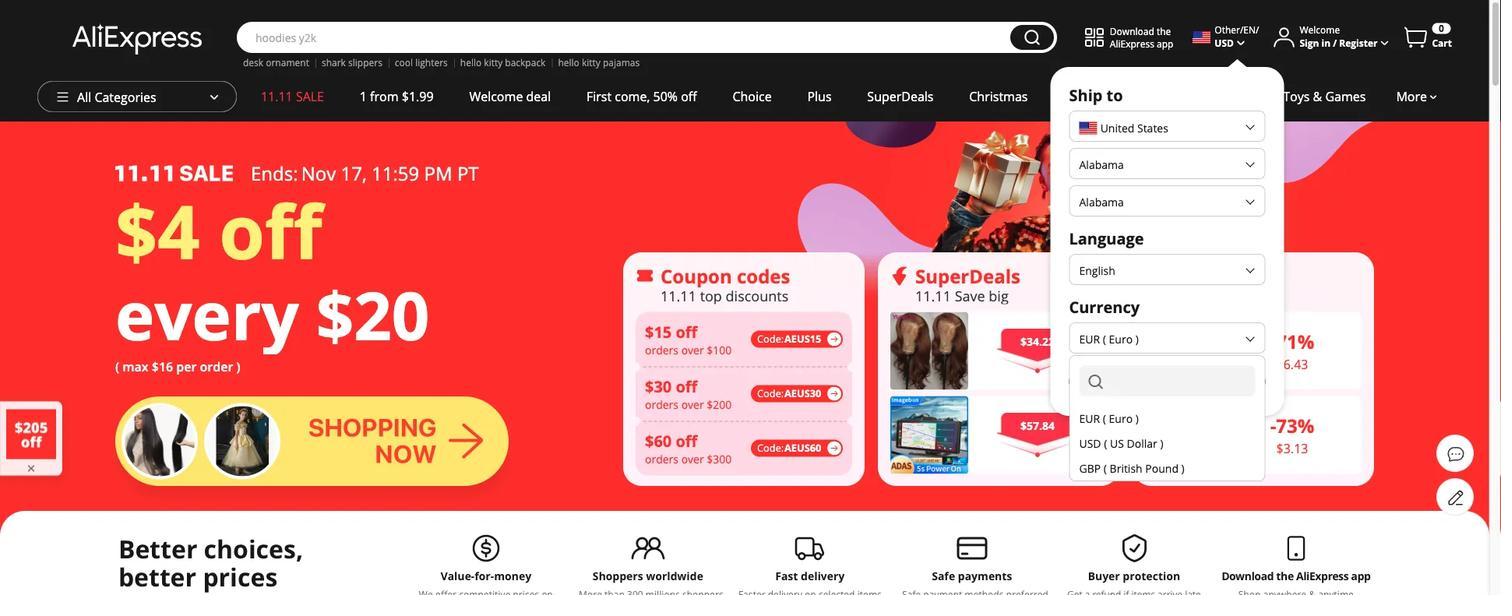 Task type: describe. For each thing, give the bounding box(es) containing it.
kitty for backpack
[[484, 56, 503, 69]]

( right gbp on the bottom
[[1104, 461, 1107, 476]]

11.11 top discounts
[[661, 286, 789, 305]]

united
[[1100, 121, 1134, 136]]

icon image for top picks
[[1145, 267, 1164, 285]]

$60 off orders over $300
[[645, 430, 732, 466]]

aeus30
[[784, 387, 821, 401]]

other/ en /
[[1215, 23, 1259, 36]]

slippers
[[348, 56, 382, 69]]

first come, 50% off
[[587, 88, 697, 105]]

backpack
[[505, 56, 546, 69]]

-73% $3.13
[[1270, 413, 1314, 457]]

app
[[1157, 37, 1174, 50]]

furniture
[[1064, 88, 1118, 105]]

kitty for pajamas
[[582, 56, 600, 69]]

$6.43
[[1276, 356, 1308, 373]]

1
[[360, 88, 367, 105]]

2 alabama from the top
[[1079, 194, 1124, 209]]

coupon bg image
[[636, 312, 852, 475]]

hello for hello kitty backpack
[[460, 56, 482, 69]]

order
[[200, 358, 233, 375]]

top for top
[[1209, 286, 1232, 305]]

$4
[[115, 180, 200, 281]]

pound
[[1145, 461, 1179, 476]]

$100
[[707, 342, 732, 357]]

register
[[1339, 36, 1378, 49]]

christmas link
[[951, 81, 1046, 112]]

$30
[[645, 376, 672, 397]]

) right pound
[[1181, 461, 1185, 476]]

toys & games
[[1283, 88, 1366, 105]]

top
[[1170, 263, 1204, 289]]

pm
[[424, 160, 452, 186]]

toys & games link
[[1265, 81, 1384, 112]]

hello kitty pajamas link
[[558, 56, 640, 69]]

code: for $15 off
[[757, 332, 784, 346]]

) right dollar
[[1160, 436, 1163, 451]]

1 alabama from the top
[[1079, 157, 1124, 172]]

desk ornament
[[243, 56, 309, 69]]

2 eur from the top
[[1079, 411, 1100, 426]]

$1.99
[[402, 88, 434, 105]]

) up dollar
[[1136, 411, 1139, 426]]

ship
[[1069, 84, 1103, 106]]

11.11 for coupon codes
[[661, 286, 696, 305]]

dollar
[[1127, 436, 1157, 451]]

hoodies y2k text field
[[248, 30, 1002, 45]]

0
[[1439, 22, 1444, 35]]

over for $30 off
[[681, 397, 704, 412]]

pt
[[457, 160, 479, 186]]

off for $4 off
[[219, 180, 322, 281]]

11.11 sale link
[[243, 81, 342, 112]]

welcome for welcome deal
[[469, 88, 523, 105]]

$30 off orders over $200
[[645, 376, 732, 412]]

$15
[[645, 321, 672, 342]]

max
[[122, 358, 148, 375]]

deals
[[1235, 286, 1270, 305]]

code: aeus30
[[757, 387, 821, 401]]

choice
[[733, 88, 772, 105]]

top for coupon
[[700, 286, 722, 305]]

$34.22 link
[[890, 312, 1107, 390]]

discounts
[[726, 286, 789, 305]]

hello kitty backpack
[[460, 56, 546, 69]]

the
[[1157, 24, 1171, 37]]

top picks
[[1170, 263, 1257, 289]]

toys
[[1283, 88, 1310, 105]]

pop picture image
[[6, 410, 56, 459]]

coupon
[[661, 263, 732, 289]]

( up usd ( us dollar )
[[1103, 411, 1106, 426]]

11:59
[[372, 160, 419, 186]]

icon image for superdeals
[[890, 267, 909, 285]]

every
[[115, 270, 299, 360]]

plus
[[807, 88, 832, 105]]

usd for usd
[[1215, 36, 1234, 49]]

code: for $60 off
[[757, 441, 784, 455]]

17,
[[341, 160, 367, 186]]

$4 off
[[115, 180, 322, 281]]

1 euro from the top
[[1109, 331, 1133, 346]]

superdeals inside superdeals link
[[867, 88, 934, 105]]

every $20 ( max $16 per order )
[[115, 270, 430, 375]]

orders for $30
[[645, 397, 679, 412]]

en
[[1244, 23, 1256, 36]]

aeus15
[[784, 332, 821, 346]]

per
[[176, 358, 197, 375]]

off for $60 off orders over $300
[[676, 430, 697, 452]]

sign
[[1300, 36, 1319, 49]]

come,
[[615, 88, 650, 105]]

$60
[[645, 430, 672, 452]]

united states
[[1100, 121, 1168, 136]]

cart
[[1432, 37, 1452, 49]]

ends:
[[251, 160, 298, 186]]

codes
[[737, 263, 790, 289]]

lighters
[[415, 56, 448, 69]]

currency
[[1069, 296, 1140, 317]]

) inside every $20 ( max $16 per order )
[[236, 358, 240, 375]]

plus link
[[790, 81, 849, 112]]

( inside every $20 ( max $16 per order )
[[115, 358, 119, 375]]

from
[[370, 88, 399, 105]]

) down currency
[[1136, 331, 1139, 346]]

$57.84 link
[[890, 396, 1107, 474]]

2 eur ( euro ) from the top
[[1079, 411, 1139, 426]]

orders for $15
[[645, 342, 679, 357]]

1 from $1.99 link
[[342, 81, 451, 112]]

over for $15 off
[[681, 342, 704, 357]]

all
[[77, 89, 91, 106]]



Task type: locate. For each thing, give the bounding box(es) containing it.
icon image
[[636, 267, 654, 285], [890, 267, 909, 285], [1145, 267, 1164, 285]]

2 code: from the top
[[757, 387, 784, 401]]

gbp
[[1079, 461, 1101, 476]]

off for $15 off orders over $100
[[676, 321, 697, 342]]

1 top from the left
[[700, 286, 722, 305]]

/ right "in"
[[1333, 36, 1337, 49]]

to
[[1107, 84, 1123, 106]]

11.11 left picks
[[1170, 286, 1206, 305]]

off inside $60 off orders over $300
[[676, 430, 697, 452]]

- for 73%
[[1270, 413, 1276, 438]]

shark slippers link
[[322, 56, 382, 69]]

in
[[1322, 36, 1331, 49]]

1 horizontal spatial hello
[[558, 56, 579, 69]]

/ right other/
[[1256, 23, 1259, 36]]

0 vertical spatial superdeals
[[867, 88, 934, 105]]

3 orders from the top
[[645, 452, 679, 466]]

1 vertical spatial eur ( euro )
[[1079, 411, 1139, 426]]

christmas
[[969, 88, 1028, 105]]

eur ( euro ) down currency
[[1079, 331, 1139, 346]]

0 horizontal spatial hello
[[460, 56, 482, 69]]

off inside $15 off orders over $100
[[676, 321, 697, 342]]

orders up $60
[[645, 397, 679, 412]]

1 vertical spatial superdeals
[[915, 263, 1020, 289]]

kitty left pajamas
[[582, 56, 600, 69]]

None field
[[1079, 365, 1255, 397]]

sale
[[296, 88, 324, 105]]

- inside -73% $3.13
[[1270, 413, 1276, 438]]

1 orders from the top
[[645, 342, 679, 357]]

choice link
[[715, 81, 790, 112]]

1 vertical spatial -
[[1270, 413, 1276, 438]]

cool
[[395, 56, 413, 69]]

1 horizontal spatial welcome
[[1300, 23, 1340, 36]]

- inside '-71% $6.43'
[[1270, 329, 1276, 354]]

1 eur from the top
[[1079, 331, 1100, 346]]

other/
[[1215, 23, 1244, 36]]

save
[[955, 286, 985, 305]]

furniture link
[[1046, 81, 1135, 112]]

orders inside $15 off orders over $100
[[645, 342, 679, 357]]

over left $200
[[681, 397, 704, 412]]

3 icon image from the left
[[1145, 267, 1164, 285]]

1 eur ( euro ) from the top
[[1079, 331, 1139, 346]]

cool lighters link
[[395, 56, 448, 69]]

alabama
[[1079, 157, 1124, 172], [1079, 194, 1124, 209]]

welcome
[[1300, 23, 1340, 36], [469, 88, 523, 105]]

off inside $30 off orders over $200
[[676, 376, 697, 397]]

hello
[[460, 56, 482, 69], [558, 56, 579, 69]]

1 vertical spatial euro
[[1109, 411, 1133, 426]]

hello right lighters
[[460, 56, 482, 69]]

2 vertical spatial over
[[681, 452, 704, 466]]

top
[[700, 286, 722, 305], [1209, 286, 1232, 305]]

kitty left backpack
[[484, 56, 503, 69]]

0 horizontal spatial icon image
[[636, 267, 654, 285]]

1 vertical spatial code:
[[757, 387, 784, 401]]

0 horizontal spatial /
[[1256, 23, 1259, 36]]

$15 off orders over $100
[[645, 321, 732, 357]]

2 euro from the top
[[1109, 411, 1133, 426]]

language
[[1069, 227, 1144, 249]]

over for $60 off
[[681, 452, 704, 466]]

welcome inside welcome deal link
[[469, 88, 523, 105]]

over
[[681, 342, 704, 357], [681, 397, 704, 412], [681, 452, 704, 466]]

first come, 50% off link
[[569, 81, 715, 112]]

11.11 save big
[[915, 286, 1009, 305]]

categories
[[95, 89, 156, 106]]

1 horizontal spatial usd
[[1215, 36, 1234, 49]]

welcome deal
[[469, 88, 551, 105]]

0 vertical spatial code:
[[757, 332, 784, 346]]

$16
[[152, 358, 173, 375]]

2 horizontal spatial icon image
[[1145, 267, 1164, 285]]

1 vertical spatial welcome
[[469, 88, 523, 105]]

over inside $15 off orders over $100
[[681, 342, 704, 357]]

11.11 for top picks
[[1170, 286, 1206, 305]]

2 top from the left
[[1209, 286, 1232, 305]]

orders inside $30 off orders over $200
[[645, 397, 679, 412]]

sign in / register
[[1300, 36, 1378, 49]]

coupon codes
[[661, 263, 790, 289]]

kitty
[[484, 56, 503, 69], [582, 56, 600, 69]]

1 hello from the left
[[460, 56, 482, 69]]

over inside $30 off orders over $200
[[681, 397, 704, 412]]

11.11 sale
[[261, 88, 324, 105]]

0 horizontal spatial top
[[700, 286, 722, 305]]

$300
[[707, 452, 732, 466]]

eur ( euro ) up 'us'
[[1079, 411, 1139, 426]]

big
[[989, 286, 1009, 305]]

eur ( euro )
[[1079, 331, 1139, 346], [1079, 411, 1139, 426]]

aeus60
[[784, 441, 821, 455]]

eur up usd ( us dollar )
[[1079, 411, 1100, 426]]

orders
[[645, 342, 679, 357], [645, 397, 679, 412], [645, 452, 679, 466]]

games
[[1325, 88, 1366, 105]]

1 vertical spatial usd
[[1079, 436, 1101, 451]]

- for 71%
[[1270, 329, 1276, 354]]

71%
[[1276, 329, 1314, 354]]

0 vertical spatial eur
[[1079, 331, 1100, 346]]

-71% $6.43
[[1270, 329, 1314, 373]]

welcome up &
[[1300, 23, 1340, 36]]

usd left en
[[1215, 36, 1234, 49]]

shark
[[322, 56, 346, 69]]

( down currency
[[1103, 331, 1106, 346]]

off for $30 off orders over $200
[[676, 376, 697, 397]]

1 horizontal spatial icon image
[[890, 267, 909, 285]]

1 horizontal spatial kitty
[[582, 56, 600, 69]]

usd ( us dollar )
[[1079, 436, 1163, 451]]

orders left $300
[[645, 452, 679, 466]]

code: left aeus15
[[757, 332, 784, 346]]

2 icon image from the left
[[890, 267, 909, 285]]

orders up $30
[[645, 342, 679, 357]]

2 kitty from the left
[[582, 56, 600, 69]]

1 - from the top
[[1270, 329, 1276, 354]]

code: left aeus30
[[757, 387, 784, 401]]

$57.84
[[1021, 418, 1055, 433]]

nov
[[301, 160, 336, 186]]

euro down currency
[[1109, 331, 1133, 346]]

11.11 up $15
[[661, 286, 696, 305]]

1 vertical spatial over
[[681, 397, 704, 412]]

0 vertical spatial welcome
[[1300, 23, 1340, 36]]

hello kitty backpack link
[[460, 56, 546, 69]]

top left deals in the right of the page
[[1209, 286, 1232, 305]]

english
[[1079, 263, 1115, 278]]

alabama up language
[[1079, 194, 1124, 209]]

0 vertical spatial usd
[[1215, 36, 1234, 49]]

shark slippers
[[322, 56, 382, 69]]

0 horizontal spatial kitty
[[484, 56, 503, 69]]

) right order
[[236, 358, 240, 375]]

orders inside $60 off orders over $300
[[645, 452, 679, 466]]

11.11 for superdeals
[[915, 286, 951, 305]]

first
[[587, 88, 612, 105]]

1 vertical spatial alabama
[[1079, 194, 1124, 209]]

us
[[1110, 436, 1124, 451]]

usd up gbp on the bottom
[[1079, 436, 1101, 451]]

1 code: from the top
[[757, 332, 784, 346]]

( left max
[[115, 358, 119, 375]]

ship to
[[1069, 84, 1123, 106]]

over inside $60 off orders over $300
[[681, 452, 704, 466]]

british
[[1110, 461, 1143, 476]]

&
[[1313, 88, 1322, 105]]

code: for $30 off
[[757, 387, 784, 401]]

2 orders from the top
[[645, 397, 679, 412]]

icon image for coupon codes
[[636, 267, 654, 285]]

3 over from the top
[[681, 452, 704, 466]]

0 vertical spatial over
[[681, 342, 704, 357]]

1 icon image from the left
[[636, 267, 654, 285]]

( left 'us'
[[1104, 436, 1107, 451]]

/ for in
[[1333, 36, 1337, 49]]

50%
[[653, 88, 678, 105]]

euro
[[1109, 331, 1133, 346], [1109, 411, 1133, 426]]

0 vertical spatial euro
[[1109, 331, 1133, 346]]

desk ornament link
[[243, 56, 309, 69]]

download the aliexpress app
[[1110, 24, 1174, 50]]

code: left aeus60
[[757, 441, 784, 455]]

1 horizontal spatial top
[[1209, 286, 1232, 305]]

$34.22
[[1021, 334, 1055, 349]]

product image image
[[890, 312, 968, 390], [1145, 312, 1223, 390], [890, 396, 968, 474], [1145, 396, 1223, 474]]

close image
[[25, 462, 37, 475]]

$3.13
[[1276, 440, 1308, 457]]

ends: nov 17, 11:59 pm pt
[[251, 160, 479, 186]]

download
[[1110, 24, 1154, 37]]

top left "discounts"
[[700, 286, 722, 305]]

desk
[[243, 56, 263, 69]]

superdeals link
[[849, 81, 951, 112]]

1 vertical spatial orders
[[645, 397, 679, 412]]

euro up usd ( us dollar )
[[1109, 411, 1133, 426]]

code:
[[757, 332, 784, 346], [757, 387, 784, 401], [757, 441, 784, 455]]

0 horizontal spatial usd
[[1079, 436, 1101, 451]]

welcome for welcome
[[1300, 23, 1340, 36]]

1 vertical spatial eur
[[1079, 411, 1100, 426]]

2 vertical spatial code:
[[757, 441, 784, 455]]

1 kitty from the left
[[484, 56, 503, 69]]

3 code: from the top
[[757, 441, 784, 455]]

11.11 left sale
[[261, 88, 293, 105]]

)
[[1136, 331, 1139, 346], [236, 358, 240, 375], [1136, 411, 1139, 426], [1160, 436, 1163, 451], [1181, 461, 1185, 476]]

0 vertical spatial -
[[1270, 329, 1276, 354]]

usd for usd ( us dollar )
[[1079, 436, 1101, 451]]

usd
[[1215, 36, 1234, 49], [1079, 436, 1101, 451]]

more
[[1396, 88, 1427, 105]]

2 over from the top
[[681, 397, 704, 412]]

73%
[[1276, 413, 1314, 438]]

code: aeus15
[[757, 332, 821, 346]]

$20
[[316, 270, 430, 360]]

2 - from the top
[[1270, 413, 1276, 438]]

2 vertical spatial orders
[[645, 452, 679, 466]]

hello right backpack
[[558, 56, 579, 69]]

0 vertical spatial alabama
[[1079, 157, 1124, 172]]

alabama down united
[[1079, 157, 1124, 172]]

1 over from the top
[[681, 342, 704, 357]]

hello for hello kitty pajamas
[[558, 56, 579, 69]]

over left $300
[[681, 452, 704, 466]]

/ for en
[[1256, 23, 1259, 36]]

2 hello from the left
[[558, 56, 579, 69]]

0 cart
[[1432, 22, 1452, 49]]

eur down currency
[[1079, 331, 1100, 346]]

ornament
[[266, 56, 309, 69]]

$200
[[707, 397, 732, 412]]

0 vertical spatial orders
[[645, 342, 679, 357]]

None button
[[1010, 25, 1054, 50]]

1 horizontal spatial /
[[1333, 36, 1337, 49]]

0 vertical spatial eur ( euro )
[[1079, 331, 1139, 346]]

orders for $60
[[645, 452, 679, 466]]

code: aeus60
[[757, 441, 821, 455]]

11.11 left save
[[915, 286, 951, 305]]

off
[[681, 88, 697, 105], [219, 180, 322, 281], [676, 321, 697, 342], [676, 376, 697, 397], [676, 430, 697, 452]]

over left $100
[[681, 342, 704, 357]]

0 horizontal spatial welcome
[[469, 88, 523, 105]]

welcome down hello kitty backpack link
[[469, 88, 523, 105]]



Task type: vqa. For each thing, say whether or not it's contained in the screenshot.


